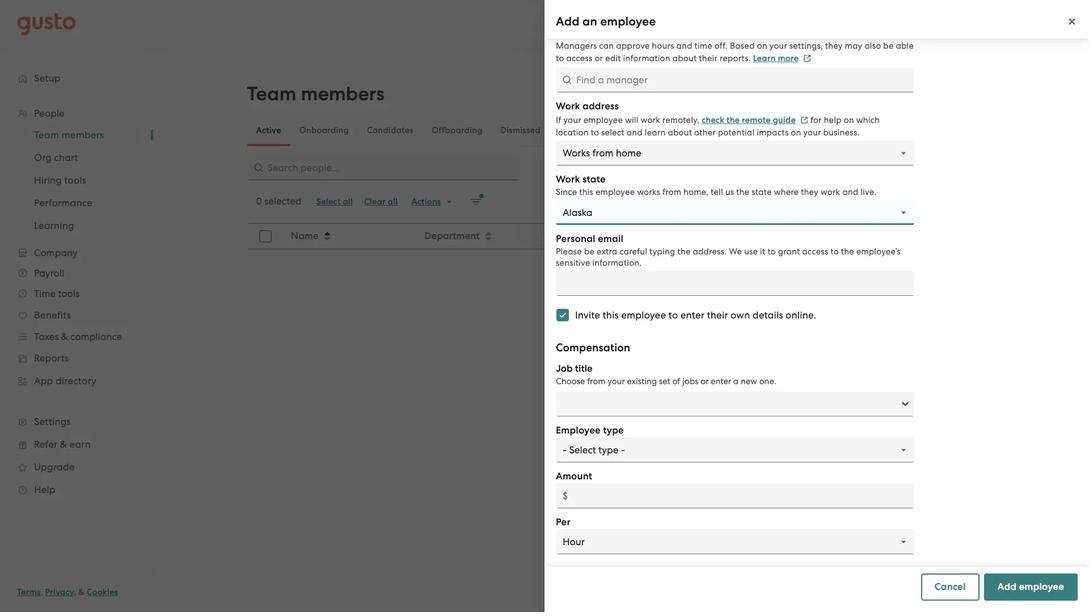 Task type: locate. For each thing, give the bounding box(es) containing it.
members
[[301, 82, 385, 106]]

all inside select all button
[[343, 197, 353, 207]]

2 horizontal spatial and
[[843, 187, 859, 197]]

name button
[[284, 225, 417, 249]]

1 vertical spatial be
[[584, 247, 595, 257]]

enter
[[681, 310, 705, 321], [711, 377, 732, 387]]

to
[[556, 53, 564, 64], [591, 128, 599, 138], [768, 247, 776, 257], [831, 247, 839, 257], [669, 310, 678, 321]]

1 horizontal spatial this
[[603, 310, 619, 321]]

terms
[[17, 588, 41, 598]]

work for work address
[[556, 100, 580, 112]]

check the remote guide link
[[702, 115, 809, 125]]

be left extra
[[584, 247, 595, 257]]

state
[[583, 174, 606, 186], [752, 187, 772, 197]]

work up if
[[556, 100, 580, 112]]

1 horizontal spatial or
[[701, 377, 709, 387]]

terms , privacy , & cookies
[[17, 588, 118, 598]]

team members
[[247, 82, 385, 106]]

0 vertical spatial on
[[757, 41, 768, 51]]

work up since
[[556, 174, 580, 186]]

enter left new
[[711, 377, 732, 387]]

on up learn
[[757, 41, 768, 51]]

employee for an
[[601, 14, 656, 29]]

employee
[[601, 14, 656, 29], [584, 115, 623, 125], [596, 187, 635, 197], [622, 310, 666, 321], [1020, 582, 1065, 594]]

the right the typing
[[678, 247, 691, 257]]

2 vertical spatial and
[[843, 187, 859, 197]]

opens in a new tab image for learn more
[[804, 55, 812, 63]]

0 vertical spatial this
[[580, 187, 594, 197]]

own
[[731, 310, 751, 321]]

selected
[[264, 196, 302, 207]]

of
[[673, 377, 681, 387]]

the
[[727, 115, 740, 125], [737, 187, 750, 197], [678, 247, 691, 257], [841, 247, 855, 257]]

,
[[41, 588, 43, 598], [74, 588, 76, 598]]

state left where
[[752, 187, 772, 197]]

Personal email field
[[556, 271, 915, 296]]

1 horizontal spatial ,
[[74, 588, 76, 598]]

opens in a new tab image left for
[[801, 117, 809, 124]]

0 horizontal spatial from
[[587, 377, 606, 387]]

dialog main content element
[[545, 0, 1090, 568]]

1 horizontal spatial from
[[663, 187, 682, 197]]

they right where
[[801, 187, 819, 197]]

information.
[[593, 258, 642, 268]]

1 vertical spatial from
[[587, 377, 606, 387]]

1 horizontal spatial work
[[821, 187, 841, 197]]

access
[[567, 53, 593, 64], [803, 247, 829, 257]]

0 horizontal spatial state
[[583, 174, 606, 186]]

1 vertical spatial or
[[701, 377, 709, 387]]

0 horizontal spatial add
[[556, 14, 580, 29]]

Invite this employee to enter their own details online. checkbox
[[550, 303, 575, 328]]

0 vertical spatial be
[[884, 41, 894, 51]]

new notifications image
[[471, 196, 482, 208], [471, 196, 482, 208]]

remote
[[742, 115, 771, 125]]

enter left own
[[681, 310, 705, 321]]

or left edit
[[595, 53, 603, 64]]

your
[[770, 41, 788, 51], [564, 115, 582, 125], [804, 128, 822, 138], [608, 377, 625, 387]]

add for add a team member
[[888, 90, 907, 102]]

amount
[[556, 471, 593, 483]]

employee
[[556, 425, 601, 437]]

0 vertical spatial add
[[556, 14, 580, 29]]

0 horizontal spatial all
[[343, 197, 353, 207]]

to down managers
[[556, 53, 564, 64]]

(optional)
[[601, 27, 645, 39]]

1 horizontal spatial all
[[388, 197, 398, 207]]

2 horizontal spatial add
[[998, 582, 1017, 594]]

to left select
[[591, 128, 599, 138]]

details
[[753, 310, 784, 321]]

candidates button
[[358, 117, 423, 144]]

state down select
[[583, 174, 606, 186]]

and down will
[[627, 128, 643, 138]]

1 , from the left
[[41, 588, 43, 598]]

candidates
[[367, 125, 414, 136]]

it
[[760, 247, 766, 257]]

personal
[[556, 233, 596, 245]]

add for add employee
[[998, 582, 1017, 594]]

1 all from the left
[[343, 197, 353, 207]]

the left employee's
[[841, 247, 855, 257]]

0 horizontal spatial and
[[627, 128, 643, 138]]

team
[[247, 82, 296, 106]]

home,
[[684, 187, 709, 197]]

be inside personal email please be extra careful typing the address. we use it to grant access to the employee's sensitive information.
[[584, 247, 595, 257]]

their
[[699, 53, 718, 64], [707, 310, 729, 321]]

access down managers
[[567, 53, 593, 64]]

works
[[637, 187, 661, 197]]

0 horizontal spatial ,
[[41, 588, 43, 598]]

all right clear
[[388, 197, 398, 207]]

0 horizontal spatial this
[[580, 187, 594, 197]]

be right also
[[884, 41, 894, 51]]

opens in a new tab image for check the remote guide
[[801, 117, 809, 124]]

0 vertical spatial or
[[595, 53, 603, 64]]

on down guide
[[791, 128, 802, 138]]

your down no
[[608, 377, 625, 387]]

opens in a new tab image
[[804, 55, 812, 63], [801, 117, 809, 124]]

, left privacy link
[[41, 588, 43, 598]]

0 horizontal spatial be
[[584, 247, 595, 257]]

1 horizontal spatial they
[[826, 41, 843, 51]]

us
[[726, 187, 734, 197]]

privacy
[[45, 588, 74, 598]]

add inside add employee button
[[998, 582, 1017, 594]]

learn more link
[[753, 53, 812, 64]]

work state since this employee works from home, tell us the state where they work and live.
[[556, 174, 877, 197]]

0 vertical spatial a
[[909, 90, 915, 102]]

from down the title
[[587, 377, 606, 387]]

1 vertical spatial access
[[803, 247, 829, 257]]

1 horizontal spatial and
[[677, 41, 693, 51]]

if your employee will work remotely,
[[556, 115, 700, 125]]

the up potential
[[727, 115, 740, 125]]

0 vertical spatial access
[[567, 53, 593, 64]]

1 work from the top
[[556, 100, 580, 112]]

1 vertical spatial and
[[627, 128, 643, 138]]

1 vertical spatial about
[[668, 128, 693, 138]]

or inside managers can approve hours and time off. based on your settings, they may also be able to access or edit information about their reports.
[[595, 53, 603, 64]]

1 vertical spatial opens in a new tab image
[[801, 117, 809, 124]]

this right the invite
[[603, 310, 619, 321]]

0 vertical spatial from
[[663, 187, 682, 197]]

work for work state since this employee works from home, tell us the state where they work and live.
[[556, 174, 580, 186]]

can
[[599, 41, 614, 51]]

1 horizontal spatial add
[[888, 90, 907, 102]]

work up learn
[[641, 115, 661, 125]]

learn more
[[753, 53, 799, 64]]

1 horizontal spatial a
[[909, 90, 915, 102]]

add for add an employee
[[556, 14, 580, 29]]

access right grant
[[803, 247, 829, 257]]

0 horizontal spatial they
[[801, 187, 819, 197]]

0 horizontal spatial enter
[[681, 310, 705, 321]]

extra
[[597, 247, 618, 257]]

a left team
[[909, 90, 915, 102]]

0 horizontal spatial or
[[595, 53, 603, 64]]

time
[[695, 41, 713, 51]]

1 horizontal spatial be
[[884, 41, 894, 51]]

2 vertical spatial on
[[791, 128, 802, 138]]

1 horizontal spatial enter
[[711, 377, 732, 387]]

opens in a new tab image inside the check the remote guide link
[[801, 117, 809, 124]]

0 horizontal spatial on
[[757, 41, 768, 51]]

onboarding
[[299, 125, 349, 136]]

a inside job title choose from your existing set of jobs or enter a new one.
[[734, 377, 739, 387]]

2 horizontal spatial on
[[844, 115, 854, 125]]

0 vertical spatial opens in a new tab image
[[804, 55, 812, 63]]

2 vertical spatial add
[[998, 582, 1017, 594]]

all
[[343, 197, 353, 207], [388, 197, 398, 207]]

enter inside job title choose from your existing set of jobs or enter a new one.
[[711, 377, 732, 387]]

access inside managers can approve hours and time off. based on your settings, they may also be able to access or edit information about their reports.
[[567, 53, 593, 64]]

0 vertical spatial they
[[826, 41, 843, 51]]

all right the select
[[343, 197, 353, 207]]

about down remotely,
[[668, 128, 693, 138]]

and
[[677, 41, 693, 51], [627, 128, 643, 138], [843, 187, 859, 197]]

0 vertical spatial work
[[556, 100, 580, 112]]

work
[[556, 100, 580, 112], [556, 174, 580, 186]]

a inside 'add a team member' button
[[909, 90, 915, 102]]

a left new
[[734, 377, 739, 387]]

and inside managers can approve hours and time off. based on your settings, they may also be able to access or edit information about their reports.
[[677, 41, 693, 51]]

Manager field
[[556, 68, 915, 93]]

work inside the "work state since this employee works from home, tell us the state where they work and live."
[[556, 174, 580, 186]]

to inside for help on which location to select and learn about other potential impacts on your business.
[[591, 128, 599, 138]]

their inside managers can approve hours and time off. based on your settings, they may also be able to access or edit information about their reports.
[[699, 53, 718, 64]]

Search people... field
[[247, 156, 520, 180]]

1 vertical spatial they
[[801, 187, 819, 197]]

0 vertical spatial their
[[699, 53, 718, 64]]

employee type
[[556, 425, 624, 437]]

people
[[615, 353, 647, 364]]

work address
[[556, 100, 619, 112]]

department button
[[418, 225, 616, 249]]

2 work from the top
[[556, 174, 580, 186]]

this
[[580, 187, 594, 197], [603, 310, 619, 321]]

opens in a new tab image inside the learn more link
[[804, 55, 812, 63]]

no
[[600, 353, 613, 364]]

1 vertical spatial enter
[[711, 377, 732, 387]]

1 vertical spatial this
[[603, 310, 619, 321]]

add
[[556, 14, 580, 29], [888, 90, 907, 102], [998, 582, 1017, 594]]

your up location
[[564, 115, 582, 125]]

0 horizontal spatial access
[[567, 53, 593, 64]]

their down time
[[699, 53, 718, 64]]

add employee button
[[984, 574, 1078, 602]]

account menu element
[[871, 0, 1073, 48]]

from inside the "work state since this employee works from home, tell us the state where they work and live."
[[663, 187, 682, 197]]

select all
[[316, 197, 353, 207]]

all inside clear all button
[[388, 197, 398, 207]]

from
[[663, 187, 682, 197], [587, 377, 606, 387]]

their left own
[[707, 310, 729, 321]]

they
[[826, 41, 843, 51], [801, 187, 819, 197]]

0 horizontal spatial work
[[641, 115, 661, 125]]

0 horizontal spatial a
[[734, 377, 739, 387]]

0 vertical spatial and
[[677, 41, 693, 51]]

1 vertical spatial a
[[734, 377, 739, 387]]

opens in a new tab image down settings,
[[804, 55, 812, 63]]

typing
[[650, 247, 676, 257]]

1 vertical spatial add
[[888, 90, 907, 102]]

add inside 'add a team member' button
[[888, 90, 907, 102]]

work left live.
[[821, 187, 841, 197]]

, left the &
[[74, 588, 76, 598]]

1 horizontal spatial on
[[791, 128, 802, 138]]

type
[[603, 425, 624, 437]]

1 vertical spatial work
[[556, 174, 580, 186]]

or inside job title choose from your existing set of jobs or enter a new one.
[[701, 377, 709, 387]]

and left live.
[[843, 187, 859, 197]]

2 all from the left
[[388, 197, 398, 207]]

0 vertical spatial about
[[673, 53, 697, 64]]

your up learn more
[[770, 41, 788, 51]]

address
[[583, 100, 619, 112]]

1 vertical spatial work
[[821, 187, 841, 197]]

1 vertical spatial state
[[752, 187, 772, 197]]

which
[[857, 115, 880, 125]]

from inside job title choose from your existing set of jobs or enter a new one.
[[587, 377, 606, 387]]

this right since
[[580, 187, 594, 197]]

about down time
[[673, 53, 697, 64]]

all for select all
[[343, 197, 353, 207]]

check
[[702, 115, 725, 125]]

dismissed button
[[492, 117, 550, 144]]

and left time
[[677, 41, 693, 51]]

email
[[598, 233, 624, 245]]

1 horizontal spatial access
[[803, 247, 829, 257]]

we
[[729, 247, 742, 257]]

the right us
[[737, 187, 750, 197]]

be inside managers can approve hours and time off. based on your settings, they may also be able to access or edit information about their reports.
[[884, 41, 894, 51]]

from right works
[[663, 187, 682, 197]]

they left may
[[826, 41, 843, 51]]

learn
[[645, 128, 666, 138]]

0 vertical spatial work
[[641, 115, 661, 125]]

check the remote guide
[[702, 115, 796, 125]]

or right jobs
[[701, 377, 709, 387]]

on up business.
[[844, 115, 854, 125]]

your down for
[[804, 128, 822, 138]]

work
[[641, 115, 661, 125], [821, 187, 841, 197]]



Task type: describe. For each thing, give the bounding box(es) containing it.
cookies
[[87, 588, 118, 598]]

0 selected status
[[256, 196, 302, 207]]

1 vertical spatial on
[[844, 115, 854, 125]]

manager (optional)
[[556, 27, 645, 39]]

will
[[625, 115, 639, 125]]

1 vertical spatial their
[[707, 310, 729, 321]]

Select all rows on this page checkbox
[[253, 224, 278, 249]]

business.
[[824, 128, 860, 138]]

0
[[256, 196, 262, 207]]

please
[[556, 247, 582, 257]]

off.
[[715, 41, 728, 51]]

title
[[575, 363, 593, 375]]

1 horizontal spatial state
[[752, 187, 772, 197]]

choose
[[556, 377, 585, 387]]

0 vertical spatial state
[[583, 174, 606, 186]]

0 vertical spatial enter
[[681, 310, 705, 321]]

may
[[845, 41, 863, 51]]

compensation
[[556, 342, 631, 355]]

to inside managers can approve hours and time off. based on your settings, they may also be able to access or edit information about their reports.
[[556, 53, 564, 64]]

and inside for help on which location to select and learn about other potential impacts on your business.
[[627, 128, 643, 138]]

potential
[[718, 128, 755, 138]]

your inside for help on which location to select and learn about other potential impacts on your business.
[[804, 128, 822, 138]]

this inside the "work state since this employee works from home, tell us the state where they work and live."
[[580, 187, 594, 197]]

offboarding button
[[423, 117, 492, 144]]

hours
[[652, 41, 674, 51]]

also
[[865, 41, 882, 51]]

per
[[556, 517, 571, 529]]

employee inside the "work state since this employee works from home, tell us the state where they work and live."
[[596, 187, 635, 197]]

Amount field
[[556, 484, 915, 509]]

add a team member drawer dialog
[[545, 0, 1090, 613]]

clear all button
[[359, 193, 404, 211]]

team
[[918, 90, 942, 102]]

employee for this
[[622, 310, 666, 321]]

since
[[556, 187, 577, 197]]

careful
[[620, 247, 648, 257]]

add a team member
[[888, 90, 983, 102]]

member
[[944, 90, 983, 102]]

to left employee's
[[831, 247, 839, 257]]

active
[[256, 125, 281, 136]]

active button
[[247, 117, 290, 144]]

set
[[659, 377, 671, 387]]

select
[[316, 197, 341, 207]]

able
[[896, 41, 914, 51]]

for help on which location to select and learn about other potential impacts on your business.
[[556, 115, 880, 138]]

add an employee
[[556, 14, 656, 29]]

your inside managers can approve hours and time off. based on your settings, they may also be able to access or edit information about their reports.
[[770, 41, 788, 51]]

about inside for help on which location to select and learn about other potential impacts on your business.
[[668, 128, 693, 138]]

use
[[745, 247, 758, 257]]

learn
[[753, 53, 776, 64]]

grant
[[778, 247, 800, 257]]

location
[[556, 128, 589, 138]]

cancel button
[[921, 574, 980, 602]]

add employee
[[998, 582, 1065, 594]]

all for clear all
[[388, 197, 398, 207]]

remotely,
[[663, 115, 700, 125]]

name
[[291, 230, 318, 242]]

live.
[[861, 187, 877, 197]]

about inside managers can approve hours and time off. based on your settings, they may also be able to access or edit information about their reports.
[[673, 53, 697, 64]]

employee for your
[[584, 115, 623, 125]]

guide
[[773, 115, 796, 125]]

more
[[778, 53, 799, 64]]

offboarding
[[432, 125, 483, 136]]

employee's
[[857, 247, 901, 257]]

clear
[[364, 197, 386, 207]]

dismissed
[[501, 125, 541, 136]]

and inside the "work state since this employee works from home, tell us the state where they work and live."
[[843, 187, 859, 197]]

an
[[583, 14, 598, 29]]

where
[[774, 187, 799, 197]]

managers
[[556, 41, 597, 51]]

to right it
[[768, 247, 776, 257]]

work inside the "work state since this employee works from home, tell us the state where they work and live."
[[821, 187, 841, 197]]

select
[[602, 128, 625, 138]]

existing
[[627, 377, 657, 387]]

&
[[78, 588, 85, 598]]

if
[[556, 115, 562, 125]]

sensitive
[[556, 258, 590, 268]]

2 , from the left
[[74, 588, 76, 598]]

home image
[[17, 13, 76, 35]]

information
[[623, 53, 671, 64]]

department
[[425, 230, 480, 242]]

new
[[741, 377, 758, 387]]

to up found
[[669, 310, 678, 321]]

edit
[[606, 53, 621, 64]]

employee inside button
[[1020, 582, 1065, 594]]

job title choose from your existing set of jobs or enter a new one.
[[556, 363, 777, 387]]

no people found
[[600, 353, 676, 364]]

onboarding button
[[290, 117, 358, 144]]

other
[[695, 128, 716, 138]]

add a team member button
[[874, 83, 996, 110]]

they inside the "work state since this employee works from home, tell us the state where they work and live."
[[801, 187, 819, 197]]

personal email please be extra careful typing the address. we use it to grant access to the employee's sensitive information.
[[556, 233, 901, 268]]

online.
[[786, 310, 817, 321]]

approve
[[616, 41, 650, 51]]

Job title field
[[563, 398, 566, 411]]

managers can approve hours and time off. based on your settings, they may also be able to access or edit information about their reports.
[[556, 41, 914, 64]]

your inside job title choose from your existing set of jobs or enter a new one.
[[608, 377, 625, 387]]

on inside managers can approve hours and time off. based on your settings, they may also be able to access or edit information about their reports.
[[757, 41, 768, 51]]

for
[[811, 115, 822, 125]]

jobs
[[683, 377, 699, 387]]

manager
[[556, 27, 599, 39]]

team members tab list
[[247, 115, 996, 146]]

found
[[649, 353, 676, 364]]

access inside personal email please be extra careful typing the address. we use it to grant access to the employee's sensitive information.
[[803, 247, 829, 257]]

settings,
[[790, 41, 823, 51]]

tell
[[711, 187, 723, 197]]

job
[[556, 363, 573, 375]]

privacy link
[[45, 588, 74, 598]]

they inside managers can approve hours and time off. based on your settings, they may also be able to access or edit information about their reports.
[[826, 41, 843, 51]]

the inside the "work state since this employee works from home, tell us the state where they work and live."
[[737, 187, 750, 197]]



Task type: vqa. For each thing, say whether or not it's contained in the screenshot.
off
no



